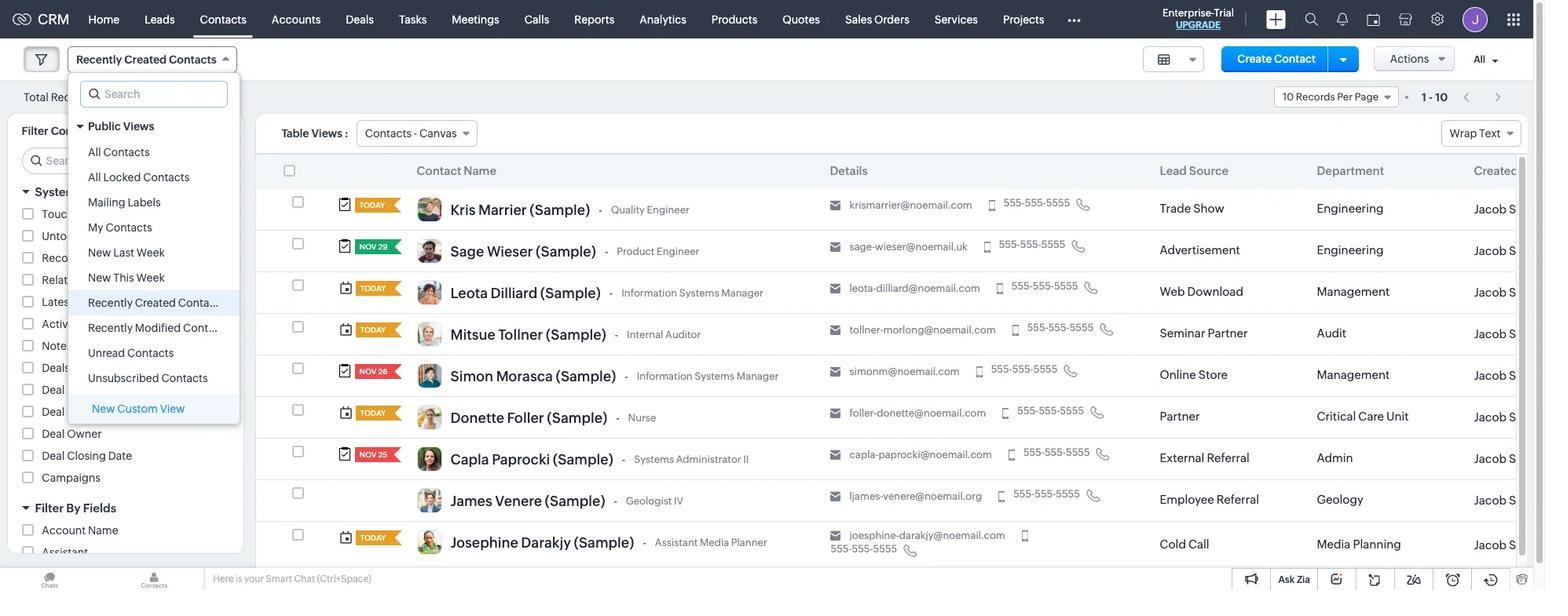 Task type: describe. For each thing, give the bounding box(es) containing it.
recently for recently modified contacts option
[[88, 322, 133, 335]]

jacob for josephine darakjy (sample)
[[1474, 539, 1507, 552]]

today link for donette foller (sample)
[[355, 406, 388, 421]]

this
[[113, 272, 134, 284]]

jacob for capla paprocki (sample)
[[1474, 452, 1507, 466]]

2 vertical spatial systems
[[634, 454, 674, 466]]

all contacts
[[88, 146, 150, 159]]

recently created contacts option
[[68, 291, 240, 316]]

0 horizontal spatial media
[[700, 537, 729, 549]]

signals image
[[1337, 13, 1348, 26]]

paprocki
[[492, 452, 550, 468]]

jacob for donette foller (sample)
[[1474, 411, 1507, 424]]

search image
[[1305, 13, 1318, 26]]

show
[[1193, 202, 1225, 215]]

reports link
[[562, 0, 627, 38]]

public views
[[88, 120, 154, 133]]

krismarrier@noemail.com link
[[850, 200, 972, 212]]

nov 29 link
[[355, 240, 388, 255]]

owner
[[67, 428, 102, 441]]

mitsue
[[451, 327, 496, 343]]

created inside recently created contacts option
[[135, 297, 176, 310]]

simon morasca (sample)
[[451, 368, 616, 385]]

james
[[451, 493, 492, 510]]

josephine
[[451, 535, 518, 551]]

text
[[1479, 127, 1501, 140]]

today link right chat
[[355, 579, 388, 591]]

today for kris marrier (sample)
[[359, 201, 385, 210]]

planner
[[731, 537, 767, 549]]

records for untouched
[[102, 230, 144, 243]]

online
[[1160, 368, 1196, 382]]

jacob simon for simon morasca (sample)
[[1474, 369, 1545, 382]]

related records action
[[42, 274, 161, 287]]

analytics
[[640, 13, 686, 26]]

1 horizontal spatial deals
[[346, 13, 374, 26]]

Other Modules field
[[1057, 7, 1091, 32]]

(sample) for josephine darakjy (sample)
[[574, 535, 634, 551]]

jacob simon for sage wieser (sample)
[[1474, 244, 1545, 258]]

simon for josephine darakjy (sample)
[[1509, 539, 1545, 552]]

unit
[[1387, 410, 1409, 423]]

systems administrator ii
[[634, 454, 749, 466]]

nov 26
[[359, 368, 388, 376]]

unread contacts
[[88, 347, 174, 360]]

- for sage wieser (sample)
[[605, 246, 608, 259]]

account
[[42, 525, 86, 537]]

online store
[[1160, 368, 1228, 382]]

contacts up filters
[[143, 171, 190, 184]]

today link for leota dilliard (sample)
[[355, 281, 388, 296]]

nov for sage
[[359, 243, 377, 251]]

mailing labels option
[[68, 190, 240, 215]]

new last week
[[88, 247, 165, 259]]

venere@noemail.org
[[883, 491, 982, 503]]

1 horizontal spatial action
[[127, 274, 161, 287]]

deal stage
[[42, 406, 97, 419]]

Search text field
[[81, 82, 227, 107]]

jacob simon for josephine darakjy (sample)
[[1474, 539, 1545, 552]]

deal owner
[[42, 428, 102, 441]]

my contacts option
[[68, 215, 240, 240]]

Search text field
[[22, 148, 231, 174]]

jacob simon for donette foller (sample)
[[1474, 411, 1545, 424]]

new this week option
[[68, 266, 240, 291]]

(sample) for leota dilliard (sample)
[[540, 285, 601, 302]]

referral for capla paprocki (sample)
[[1207, 452, 1250, 465]]

external
[[1160, 452, 1205, 465]]

quotes
[[783, 13, 820, 26]]

today link for mitsue tollner (sample)
[[355, 323, 388, 338]]

contact inside button
[[1274, 53, 1316, 65]]

- for james venere (sample)
[[614, 496, 617, 509]]

new for new this week
[[88, 272, 111, 284]]

jacob simon for kris marrier (sample)
[[1474, 203, 1545, 216]]

per
[[1337, 91, 1353, 103]]

simonm@noemail.com link
[[850, 366, 960, 379]]

(sample) for simon morasca (sample)
[[556, 368, 616, 385]]

record
[[42, 252, 79, 265]]

simon for leota dilliard (sample)
[[1509, 286, 1545, 299]]

leota dilliard (sample)
[[451, 285, 601, 302]]

simon for simon morasca (sample)
[[1509, 369, 1545, 382]]

system
[[35, 185, 77, 199]]

filters
[[126, 185, 161, 199]]

deal for deal amount
[[42, 384, 65, 397]]

auditor
[[665, 329, 701, 341]]

0 vertical spatial action
[[81, 252, 115, 265]]

new for new last week
[[88, 247, 111, 259]]

closing
[[67, 450, 106, 463]]

1 - 10
[[1422, 91, 1448, 103]]

ii
[[743, 454, 749, 466]]

critical
[[1317, 410, 1356, 423]]

canvas profile image image for mitsue tollner (sample)
[[417, 322, 442, 347]]

recently created contacts inside field
[[76, 53, 216, 66]]

canvas profile image image for donette foller (sample)
[[417, 405, 442, 431]]

filter for filter by fields
[[35, 502, 64, 515]]

joesphine-
[[850, 530, 899, 542]]

information systems manager for simon morasca (sample)
[[637, 371, 779, 382]]

records for related
[[83, 274, 125, 287]]

untouched records
[[42, 230, 144, 243]]

signals element
[[1328, 0, 1358, 38]]

Contacts - Canvas field
[[356, 120, 477, 147]]

actions
[[1390, 53, 1429, 65]]

advertisement
[[1160, 244, 1240, 257]]

jacob for leota dilliard (sample)
[[1474, 286, 1507, 299]]

call
[[1189, 538, 1210, 551]]

foller-
[[850, 408, 877, 420]]

(sample) for kris marrier (sample)
[[530, 202, 590, 218]]

(sample) for donette foller (sample)
[[547, 410, 607, 427]]

sage-wieser@noemail.uk link
[[850, 241, 968, 254]]

1 vertical spatial contact
[[417, 164, 461, 178]]

donette foller (sample)
[[451, 410, 607, 427]]

products link
[[699, 0, 770, 38]]

canvas profile image image for kris marrier (sample)
[[417, 197, 442, 222]]

simon for james venere (sample)
[[1509, 494, 1545, 507]]

unsubscribed contacts option
[[68, 366, 240, 391]]

campaigns
[[42, 472, 100, 485]]

contacts left by
[[51, 125, 98, 137]]

internal auditor
[[627, 329, 701, 341]]

tollner
[[498, 327, 543, 343]]

recently modified contacts option
[[68, 316, 240, 341]]

recently for recently created contacts option
[[88, 297, 133, 310]]

contacts right modified
[[183, 322, 230, 335]]

planning
[[1353, 538, 1401, 551]]

foller
[[507, 410, 544, 427]]

wieser@noemail.uk
[[875, 241, 968, 253]]

contacts right the :
[[365, 127, 412, 140]]

- for mitsue tollner (sample)
[[615, 329, 618, 342]]

recently modified contacts
[[88, 322, 230, 335]]

here
[[213, 574, 234, 585]]

mailing labels
[[88, 196, 161, 209]]

ljames-venere@noemail.org
[[850, 491, 982, 503]]

quality
[[611, 204, 645, 216]]

leota dilliard (sample) link
[[451, 285, 601, 302]]

wieser
[[487, 244, 533, 260]]

services
[[935, 13, 978, 26]]

contacts up new last week on the top
[[106, 222, 152, 234]]

employee referral
[[1160, 493, 1259, 507]]

contacts inside option
[[178, 297, 225, 310]]

trial
[[1214, 7, 1234, 19]]

10 for total records 10
[[95, 92, 107, 103]]

records for touched
[[89, 208, 131, 221]]

upgrade
[[1176, 20, 1221, 31]]

donette foller (sample) link
[[451, 410, 607, 427]]

records for total
[[51, 91, 93, 103]]

kris marrier (sample) link
[[451, 202, 590, 219]]

contact name
[[417, 164, 497, 178]]

jacob simon for mitsue tollner (sample)
[[1474, 327, 1545, 341]]

simon for capla paprocki (sample)
[[1509, 452, 1545, 466]]

sage-wieser@noemail.uk
[[850, 241, 968, 253]]

0 vertical spatial partner
[[1208, 327, 1248, 340]]

size image
[[1158, 53, 1170, 67]]

referral for james venere (sample)
[[1217, 493, 1259, 507]]

canvas profile image image for simon morasca (sample)
[[417, 364, 442, 389]]

projects
[[1003, 13, 1045, 26]]

engineering for kris marrier (sample)
[[1317, 202, 1384, 215]]

sage
[[451, 244, 484, 260]]

capla
[[451, 452, 489, 468]]

capla-paprocki@noemail.com link
[[850, 449, 992, 462]]

assistant media planner
[[655, 537, 767, 549]]

contacts up locked in the left of the page
[[103, 146, 150, 159]]

today for mitsue tollner (sample)
[[360, 326, 386, 335]]

employee
[[1160, 493, 1214, 507]]

today for donette foller (sample)
[[360, 409, 386, 418]]

josephine darakjy (sample)
[[451, 535, 634, 551]]

10 Records Per Page field
[[1274, 86, 1399, 108]]

name for account name
[[88, 525, 118, 537]]

canvas profile image image for james venere (sample)
[[417, 489, 442, 514]]

- inside contacts - canvas field
[[414, 127, 417, 140]]

recently created contacts inside option
[[88, 297, 225, 310]]

information for leota dilliard (sample)
[[622, 287, 677, 299]]

create
[[1238, 53, 1272, 65]]



Task type: locate. For each thing, give the bounding box(es) containing it.
your
[[244, 574, 264, 585]]

information systems manager down auditor
[[637, 371, 779, 382]]

0 horizontal spatial contact
[[417, 164, 461, 178]]

profile element
[[1453, 0, 1497, 38]]

filter
[[22, 125, 48, 137], [35, 502, 64, 515]]

create menu element
[[1257, 0, 1295, 38]]

0 horizontal spatial assistant
[[42, 547, 88, 559]]

leota-dilliard@noemail.com link
[[850, 283, 980, 295]]

9 jacob simon from the top
[[1474, 539, 1545, 552]]

0 vertical spatial recently created contacts
[[76, 53, 216, 66]]

records up last
[[102, 230, 144, 243]]

capla-paprocki@noemail.com
[[850, 449, 992, 461]]

9 canvas profile image image from the top
[[417, 530, 442, 555]]

capla-
[[850, 449, 879, 461]]

today right chat
[[360, 582, 386, 591]]

1 vertical spatial engineer
[[657, 246, 699, 258]]

views for table
[[311, 127, 343, 140]]

recently created contacts up modified
[[88, 297, 225, 310]]

today link down nov 26 link
[[355, 406, 388, 421]]

referral
[[1207, 452, 1250, 465], [1217, 493, 1259, 507]]

services link
[[922, 0, 991, 38]]

0 horizontal spatial partner
[[1160, 410, 1200, 423]]

quality engineer
[[611, 204, 690, 216]]

week for new last week
[[137, 247, 165, 259]]

recently down related records action
[[88, 297, 133, 310]]

calendar image
[[1367, 13, 1380, 26]]

public views button
[[68, 113, 240, 140]]

jacob for simon morasca (sample)
[[1474, 369, 1507, 382]]

custom
[[117, 403, 158, 416]]

3 canvas profile image image from the top
[[417, 280, 442, 306]]

canvas profile image image left leota
[[417, 280, 442, 306]]

1 canvas profile image image from the top
[[417, 197, 442, 222]]

by for created
[[1521, 164, 1535, 178]]

records up my contacts
[[89, 208, 131, 221]]

- for leota dilliard (sample)
[[610, 288, 613, 300]]

2 management from the top
[[1317, 368, 1390, 382]]

10 inside field
[[1283, 91, 1294, 103]]

action up recently created contacts option
[[127, 274, 161, 287]]

0 horizontal spatial deals
[[42, 362, 70, 375]]

icon_mail image for simon morasca (sample)
[[830, 367, 841, 378]]

1 vertical spatial by
[[66, 502, 80, 515]]

1 vertical spatial filter
[[35, 502, 64, 515]]

1 horizontal spatial assistant
[[655, 537, 698, 549]]

today link for josephine darakjy (sample)
[[355, 531, 388, 546]]

1 week from the top
[[137, 247, 165, 259]]

week down new last week option
[[136, 272, 165, 284]]

1 vertical spatial systems
[[695, 371, 735, 382]]

Wrap Text field
[[1441, 120, 1521, 147]]

1 vertical spatial recently
[[88, 297, 133, 310]]

recently up the "unread"
[[88, 322, 133, 335]]

1 vertical spatial engineering
[[1317, 244, 1384, 257]]

total records 10
[[24, 91, 107, 103]]

amount
[[67, 384, 108, 397]]

public views region
[[68, 140, 240, 391]]

labels
[[128, 196, 161, 209]]

manager for leota dilliard (sample)
[[721, 287, 764, 299]]

26
[[378, 368, 388, 376]]

new last week option
[[68, 240, 240, 266]]

canvas profile image image left capla
[[417, 447, 442, 472]]

1 vertical spatial partner
[[1160, 410, 1200, 423]]

1 vertical spatial week
[[136, 272, 165, 284]]

dilliard
[[491, 285, 538, 302]]

contacts up unsubscribed contacts
[[127, 347, 174, 360]]

Recently Created Contacts field
[[68, 46, 237, 73]]

(sample) inside 'link'
[[574, 535, 634, 551]]

10 right 1 on the top of the page
[[1436, 91, 1448, 103]]

icon_mail image for leota dilliard (sample)
[[830, 284, 841, 295]]

defined
[[79, 185, 124, 199]]

1 vertical spatial referral
[[1217, 493, 1259, 507]]

1 vertical spatial name
[[88, 525, 118, 537]]

(sample) up "sage wieser (sample)"
[[530, 202, 590, 218]]

1 horizontal spatial contact
[[1274, 53, 1316, 65]]

0 vertical spatial recently
[[76, 53, 122, 66]]

icon_mail image for josephine darakjy (sample)
[[830, 531, 841, 542]]

jacob simon for james venere (sample)
[[1474, 494, 1545, 507]]

by inside filter by fields dropdown button
[[66, 502, 80, 515]]

6 jacob simon from the top
[[1474, 411, 1545, 424]]

jacob for sage wieser (sample)
[[1474, 244, 1507, 258]]

deal for deal stage
[[42, 406, 65, 419]]

assistant down iv at the left bottom of the page
[[655, 537, 698, 549]]

contact right create
[[1274, 53, 1316, 65]]

1
[[1422, 91, 1427, 103]]

(sample) inside "link"
[[540, 285, 601, 302]]

0 vertical spatial all
[[1474, 54, 1486, 65]]

assistant for assistant media planner
[[655, 537, 698, 549]]

1 vertical spatial recently created contacts
[[88, 297, 225, 310]]

unsubscribed contacts
[[88, 372, 208, 385]]

contacts down contacts link
[[169, 53, 216, 66]]

canvas profile image image right 26
[[417, 364, 442, 389]]

all locked contacts option
[[68, 165, 240, 190]]

deal left stage
[[42, 406, 65, 419]]

9 icon_mail image from the top
[[830, 531, 841, 542]]

2 deal from the top
[[42, 406, 65, 419]]

systems for simon morasca (sample)
[[695, 371, 735, 382]]

all down by
[[88, 146, 101, 159]]

1 vertical spatial nov
[[359, 368, 377, 376]]

1 vertical spatial manager
[[737, 371, 779, 382]]

5 jacob from the top
[[1474, 369, 1507, 382]]

assistant
[[655, 537, 698, 549], [42, 547, 88, 559]]

records left per
[[1296, 91, 1335, 103]]

darakjy
[[521, 535, 571, 551]]

information systems manager for leota dilliard (sample)
[[622, 287, 764, 299]]

management up critical care unit
[[1317, 368, 1390, 382]]

foller-donette@noemail.com
[[850, 408, 986, 420]]

records up latest email status
[[83, 274, 125, 287]]

(sample) right foller
[[547, 410, 607, 427]]

0 vertical spatial new
[[88, 247, 111, 259]]

enterprise-trial upgrade
[[1163, 7, 1234, 31]]

system defined filters button
[[7, 178, 243, 206]]

contacts up view
[[161, 372, 208, 385]]

nurse
[[628, 412, 656, 424]]

6 canvas profile image image from the top
[[417, 405, 442, 431]]

(ctrl+space)
[[317, 574, 371, 585]]

nov left 25
[[359, 451, 377, 460]]

0 vertical spatial information
[[622, 287, 677, 299]]

0 vertical spatial week
[[137, 247, 165, 259]]

account name
[[42, 525, 118, 537]]

all down profile icon
[[1474, 54, 1486, 65]]

profile image
[[1463, 7, 1488, 32]]

1 vertical spatial action
[[127, 274, 161, 287]]

crm
[[38, 11, 70, 27]]

2 vertical spatial nov
[[359, 451, 377, 460]]

contacts image
[[104, 569, 203, 591]]

simon for kris marrier (sample)
[[1509, 203, 1545, 216]]

engineer right product
[[657, 246, 699, 258]]

name for contact name
[[464, 164, 497, 178]]

icon_mail image for sage wieser (sample)
[[830, 242, 841, 253]]

new left the this
[[88, 272, 111, 284]]

8 canvas profile image image from the top
[[417, 489, 442, 514]]

0 vertical spatial engineering
[[1317, 202, 1384, 215]]

1 deal from the top
[[42, 384, 65, 397]]

0 vertical spatial created
[[124, 53, 167, 66]]

trade show
[[1160, 202, 1225, 215]]

last
[[113, 247, 134, 259]]

9 jacob from the top
[[1474, 539, 1507, 552]]

1 vertical spatial deals
[[42, 362, 70, 375]]

1 jacob from the top
[[1474, 203, 1507, 216]]

8 jacob simon from the top
[[1474, 494, 1545, 507]]

week up "new this week" option
[[137, 247, 165, 259]]

today link for kris marrier (sample)
[[355, 198, 387, 213]]

(sample) right paprocki
[[553, 452, 613, 468]]

jacob simon for capla paprocki (sample)
[[1474, 452, 1545, 466]]

canvas
[[419, 127, 457, 140]]

deal up "campaigns"
[[42, 450, 65, 463]]

1 nov from the top
[[359, 243, 377, 251]]

filter down total
[[22, 125, 48, 137]]

lead
[[1160, 164, 1187, 178]]

5 icon_mail image from the top
[[830, 367, 841, 378]]

contacts
[[200, 13, 247, 26], [169, 53, 216, 66], [51, 125, 98, 137], [365, 127, 412, 140], [103, 146, 150, 159], [143, 171, 190, 184], [106, 222, 152, 234], [178, 297, 225, 310], [183, 322, 230, 335], [127, 347, 174, 360], [161, 372, 208, 385]]

information up internal
[[622, 287, 677, 299]]

4 jacob simon from the top
[[1474, 327, 1545, 341]]

joesphine-darakjy@noemail.com
[[850, 530, 1005, 542]]

nov inside nov 29 link
[[359, 243, 377, 251]]

6 jacob from the top
[[1474, 411, 1507, 424]]

today link up the (ctrl+space)
[[355, 531, 388, 546]]

morlong@noemail.com
[[883, 324, 996, 336]]

6 icon_mail image from the top
[[830, 409, 841, 420]]

- for donette foller (sample)
[[616, 413, 620, 425]]

icon_mail image left ljames- at bottom right
[[830, 492, 841, 503]]

records inside field
[[1296, 91, 1335, 103]]

- for josephine darakjy (sample)
[[643, 538, 646, 550]]

- for kris marrier (sample)
[[599, 205, 602, 217]]

4 icon_mail image from the top
[[830, 326, 841, 337]]

media
[[700, 537, 729, 549], [1317, 538, 1351, 551]]

kris
[[451, 202, 476, 218]]

systems for leota dilliard (sample)
[[679, 287, 719, 299]]

1 horizontal spatial partner
[[1208, 327, 1248, 340]]

wrap
[[1450, 127, 1477, 140]]

3 deal from the top
[[42, 428, 65, 441]]

0 vertical spatial filter
[[22, 125, 48, 137]]

all contacts option
[[68, 140, 240, 165]]

today down nov 29 at the top of page
[[360, 284, 386, 293]]

0 vertical spatial management
[[1317, 285, 1390, 299]]

0 horizontal spatial by
[[66, 502, 80, 515]]

2 horizontal spatial 10
[[1436, 91, 1448, 103]]

venere
[[495, 493, 542, 510]]

enterprise-
[[1163, 7, 1214, 19]]

contact down canvas
[[417, 164, 461, 178]]

created down "new this week" option
[[135, 297, 176, 310]]

contacts up recently modified contacts
[[178, 297, 225, 310]]

nov inside nov 26 link
[[359, 368, 377, 376]]

nov for simon
[[359, 368, 377, 376]]

new down the amount
[[92, 403, 115, 416]]

(sample) for sage wieser (sample)
[[536, 244, 596, 260]]

contacts link
[[187, 0, 259, 38]]

systems down auditor
[[695, 371, 735, 382]]

nov left 26
[[359, 368, 377, 376]]

products
[[712, 13, 758, 26]]

icon_mail image left sage-
[[830, 242, 841, 253]]

(sample)
[[530, 202, 590, 218], [536, 244, 596, 260], [540, 285, 601, 302], [546, 327, 606, 343], [556, 368, 616, 385], [547, 410, 607, 427], [553, 452, 613, 468], [545, 493, 605, 510], [574, 535, 634, 551]]

ask zia
[[1279, 575, 1310, 586]]

recently inside option
[[88, 297, 133, 310]]

1 horizontal spatial views
[[311, 127, 343, 140]]

1 horizontal spatial 10
[[1283, 91, 1294, 103]]

management up audit
[[1317, 285, 1390, 299]]

1 horizontal spatial by
[[1521, 164, 1535, 178]]

jacob for mitsue tollner (sample)
[[1474, 327, 1507, 341]]

4 jacob from the top
[[1474, 327, 1507, 341]]

1 horizontal spatial media
[[1317, 538, 1351, 551]]

icon_mail image left foller-
[[830, 409, 841, 420]]

media left planner
[[700, 537, 729, 549]]

views inside dropdown button
[[123, 120, 154, 133]]

1 horizontal spatial name
[[464, 164, 497, 178]]

filter up account
[[35, 502, 64, 515]]

navigation
[[1456, 86, 1510, 108]]

0 vertical spatial name
[[464, 164, 497, 178]]

ljames-
[[850, 491, 883, 503]]

referral up employee referral
[[1207, 452, 1250, 465]]

nov 25 link
[[355, 448, 387, 463]]

10 up public
[[95, 92, 107, 103]]

information for simon morasca (sample)
[[637, 371, 693, 382]]

icon_mail image left simonm@noemail.com link
[[830, 367, 841, 378]]

canvas profile image image
[[417, 197, 442, 222], [417, 239, 442, 264], [417, 280, 442, 306], [417, 322, 442, 347], [417, 364, 442, 389], [417, 405, 442, 431], [417, 447, 442, 472], [417, 489, 442, 514], [417, 530, 442, 555]]

search element
[[1295, 0, 1328, 38]]

filter inside dropdown button
[[35, 502, 64, 515]]

0 vertical spatial by
[[1521, 164, 1535, 178]]

2 vertical spatial created
[[135, 297, 176, 310]]

engineer right quality
[[647, 204, 690, 216]]

wrap text
[[1450, 127, 1501, 140]]

3 icon_mail image from the top
[[830, 284, 841, 295]]

(sample) for mitsue tollner (sample)
[[546, 327, 606, 343]]

2 week from the top
[[136, 272, 165, 284]]

information down internal auditor
[[637, 371, 693, 382]]

system defined filters
[[35, 185, 161, 199]]

recently down the home
[[76, 53, 122, 66]]

0 horizontal spatial action
[[81, 252, 115, 265]]

created up search text box
[[124, 53, 167, 66]]

icon_mail image for kris marrier (sample)
[[830, 201, 841, 212]]

icon_mail image down details
[[830, 201, 841, 212]]

contacts inside 'option'
[[127, 347, 174, 360]]

2 vertical spatial new
[[92, 403, 115, 416]]

name down fields
[[88, 525, 118, 537]]

jacob for kris marrier (sample)
[[1474, 203, 1507, 216]]

0 vertical spatial systems
[[679, 287, 719, 299]]

canvas profile image image for capla paprocki (sample)
[[417, 447, 442, 472]]

canvas profile image image left josephine
[[417, 530, 442, 555]]

week for new this week
[[136, 272, 165, 284]]

cold
[[1160, 538, 1186, 551]]

- for capla paprocki (sample)
[[622, 454, 625, 467]]

5 canvas profile image image from the top
[[417, 364, 442, 389]]

chats image
[[0, 569, 99, 591]]

assistant for assistant
[[42, 547, 88, 559]]

create menu image
[[1266, 10, 1286, 29]]

today up nov 29 link
[[359, 201, 385, 210]]

today for leota dilliard (sample)
[[360, 284, 386, 293]]

new for new custom view
[[92, 403, 115, 416]]

all for all contacts
[[88, 146, 101, 159]]

product
[[617, 246, 655, 258]]

5 jacob simon from the top
[[1474, 369, 1545, 382]]

assistant down account
[[42, 547, 88, 559]]

canvas profile image image left james
[[417, 489, 442, 514]]

:
[[345, 127, 349, 140]]

new
[[88, 247, 111, 259], [88, 272, 111, 284], [92, 403, 115, 416]]

records for 10
[[1296, 91, 1335, 103]]

leota-
[[850, 283, 876, 295]]

0 vertical spatial information systems manager
[[622, 287, 764, 299]]

7 canvas profile image image from the top
[[417, 447, 442, 472]]

status
[[105, 296, 138, 309]]

management for simon morasca (sample)
[[1317, 368, 1390, 382]]

today link up nov 26 link
[[355, 323, 388, 338]]

- for simon morasca (sample)
[[625, 371, 628, 384]]

nov for capla
[[359, 451, 377, 460]]

records up "filter contacts by"
[[51, 91, 93, 103]]

partner down download on the right
[[1208, 327, 1248, 340]]

2 icon_mail image from the top
[[830, 242, 841, 253]]

2 canvas profile image image from the top
[[417, 239, 442, 264]]

table
[[282, 127, 309, 140]]

meetings
[[452, 13, 499, 26]]

canvas profile image image left mitsue
[[417, 322, 442, 347]]

simon for donette foller (sample)
[[1509, 411, 1545, 424]]

(sample) up the darakjy
[[545, 493, 605, 510]]

geologist
[[626, 496, 672, 507]]

all for all
[[1474, 54, 1486, 65]]

(sample) for james venere (sample)
[[545, 493, 605, 510]]

0 vertical spatial nov
[[359, 243, 377, 251]]

canvas profile image image left kris
[[417, 197, 442, 222]]

(sample) right wieser
[[536, 244, 596, 260]]

0 vertical spatial referral
[[1207, 452, 1250, 465]]

8 icon_mail image from the top
[[830, 492, 841, 503]]

calls link
[[512, 0, 562, 38]]

7 jacob simon from the top
[[1474, 452, 1545, 466]]

2 nov from the top
[[359, 368, 377, 376]]

(sample) right tollner
[[546, 327, 606, 343]]

unread contacts option
[[68, 341, 240, 366]]

capla paprocki (sample)
[[451, 452, 613, 468]]

all for all locked contacts
[[88, 171, 101, 184]]

icon_mail image for mitsue tollner (sample)
[[830, 326, 841, 337]]

accounts link
[[259, 0, 333, 38]]

referral right employee
[[1217, 493, 1259, 507]]

engineer for sage wieser (sample)
[[657, 246, 699, 258]]

my contacts
[[88, 222, 152, 234]]

icon_mail image for james venere (sample)
[[830, 492, 841, 503]]

10 for 1 - 10
[[1436, 91, 1448, 103]]

views left the :
[[311, 127, 343, 140]]

0 horizontal spatial views
[[123, 120, 154, 133]]

simon for mitsue tollner (sample)
[[1509, 327, 1545, 341]]

3 nov from the top
[[359, 451, 377, 460]]

1 management from the top
[[1317, 285, 1390, 299]]

manager for simon morasca (sample)
[[737, 371, 779, 382]]

1 vertical spatial new
[[88, 272, 111, 284]]

systems up auditor
[[679, 287, 719, 299]]

deal up deal stage
[[42, 384, 65, 397]]

2 jacob from the top
[[1474, 244, 1507, 258]]

icon_mail image left joesphine- at the right of page
[[830, 531, 841, 542]]

recently inside option
[[88, 322, 133, 335]]

2 vertical spatial all
[[88, 171, 101, 184]]

(sample) for capla paprocki (sample)
[[553, 452, 613, 468]]

0 vertical spatial deals
[[346, 13, 374, 26]]

contacts right 'leads' link
[[200, 13, 247, 26]]

dilliard@noemail.com
[[876, 283, 980, 295]]

2 engineering from the top
[[1317, 244, 1384, 257]]

all up system defined filters
[[88, 171, 101, 184]]

0 vertical spatial engineer
[[647, 204, 690, 216]]

1 vertical spatial information
[[637, 371, 693, 382]]

4 canvas profile image image from the top
[[417, 322, 442, 347]]

tasks
[[399, 13, 427, 26]]

(sample) right the darakjy
[[574, 535, 634, 551]]

3 jacob simon from the top
[[1474, 286, 1545, 299]]

deals left tasks
[[346, 13, 374, 26]]

nov inside nov 25 link
[[359, 451, 377, 460]]

related
[[42, 274, 81, 287]]

today up nov 26 at the left of page
[[360, 326, 386, 335]]

icon_mobile image
[[989, 201, 995, 212], [984, 242, 990, 253], [997, 284, 1003, 295], [1012, 326, 1019, 337], [976, 367, 983, 378], [1003, 409, 1009, 420], [1009, 451, 1015, 462], [999, 492, 1005, 503], [1022, 531, 1028, 542]]

canvas profile image image for leota dilliard (sample)
[[417, 280, 442, 306]]

today for josephine darakjy (sample)
[[360, 534, 386, 543]]

modified
[[135, 322, 181, 335]]

contact
[[1274, 53, 1316, 65], [417, 164, 461, 178]]

name up kris
[[464, 164, 497, 178]]

created down text
[[1474, 164, 1519, 178]]

management
[[1317, 285, 1390, 299], [1317, 368, 1390, 382]]

10 down the create contact button
[[1283, 91, 1294, 103]]

7 jacob from the top
[[1474, 452, 1507, 466]]

deals down notes
[[42, 362, 70, 375]]

engineer for kris marrier (sample)
[[647, 204, 690, 216]]

canvas profile image image for sage wieser (sample)
[[417, 239, 442, 264]]

touched
[[42, 208, 87, 221]]

today up nov 25
[[360, 409, 386, 418]]

by down wrap text field
[[1521, 164, 1535, 178]]

nov left 29
[[359, 243, 377, 251]]

jacob simon for leota dilliard (sample)
[[1474, 286, 1545, 299]]

public
[[88, 120, 121, 133]]

james venere (sample) link
[[451, 493, 605, 510]]

25
[[378, 451, 387, 460]]

untouched
[[42, 230, 99, 243]]

4 deal from the top
[[42, 450, 65, 463]]

geology
[[1317, 493, 1364, 507]]

3 jacob from the top
[[1474, 286, 1507, 299]]

recently inside field
[[76, 53, 122, 66]]

canvas profile image image left donette in the left of the page
[[417, 405, 442, 431]]

information systems manager up auditor
[[622, 287, 764, 299]]

(sample) right morasca
[[556, 368, 616, 385]]

1 vertical spatial management
[[1317, 368, 1390, 382]]

today link up nov 29 link
[[355, 198, 387, 213]]

0 vertical spatial manager
[[721, 287, 764, 299]]

deal for deal closing date
[[42, 450, 65, 463]]

icon_mail image
[[830, 201, 841, 212], [830, 242, 841, 253], [830, 284, 841, 295], [830, 326, 841, 337], [830, 367, 841, 378], [830, 409, 841, 420], [830, 451, 841, 462], [830, 492, 841, 503], [830, 531, 841, 542]]

1 engineering from the top
[[1317, 202, 1384, 215]]

simon for sage wieser (sample)
[[1509, 244, 1545, 258]]

capla paprocki (sample) link
[[451, 452, 613, 469]]

create contact
[[1238, 53, 1316, 65]]

icon_mail image left capla-
[[830, 451, 841, 462]]

1 vertical spatial all
[[88, 146, 101, 159]]

systems up geologist iv
[[634, 454, 674, 466]]

tollner-morlong@noemail.com link
[[850, 324, 996, 337]]

1 vertical spatial information systems manager
[[637, 371, 779, 382]]

1 icon_mail image from the top
[[830, 201, 841, 212]]

1 vertical spatial created
[[1474, 164, 1519, 178]]

8 jacob from the top
[[1474, 494, 1507, 507]]

0 horizontal spatial 10
[[95, 92, 107, 103]]

None field
[[1143, 46, 1204, 72]]

created inside recently created contacts field
[[124, 53, 167, 66]]

media left the planning
[[1317, 538, 1351, 551]]

unsubscribed
[[88, 372, 159, 385]]

filter for filter contacts by
[[22, 125, 48, 137]]

systems
[[679, 287, 719, 299], [695, 371, 735, 382], [634, 454, 674, 466]]

lead source
[[1160, 164, 1229, 178]]

10 inside total records 10
[[95, 92, 107, 103]]

iv
[[674, 496, 683, 507]]

1 jacob simon from the top
[[1474, 203, 1545, 216]]

my
[[88, 222, 103, 234]]

0 vertical spatial contact
[[1274, 53, 1316, 65]]

engineering for sage wieser (sample)
[[1317, 244, 1384, 257]]

7 icon_mail image from the top
[[830, 451, 841, 462]]

0 horizontal spatial name
[[88, 525, 118, 537]]

by up account name
[[66, 502, 80, 515]]

management for leota dilliard (sample)
[[1317, 285, 1390, 299]]

leads link
[[132, 0, 187, 38]]

jacob for james venere (sample)
[[1474, 494, 1507, 507]]

recently created contacts up search text box
[[76, 53, 216, 66]]

deals
[[346, 13, 374, 26], [42, 362, 70, 375]]

2 jacob simon from the top
[[1474, 244, 1545, 258]]

2 vertical spatial recently
[[88, 322, 133, 335]]



Task type: vqa. For each thing, say whether or not it's contained in the screenshot.


